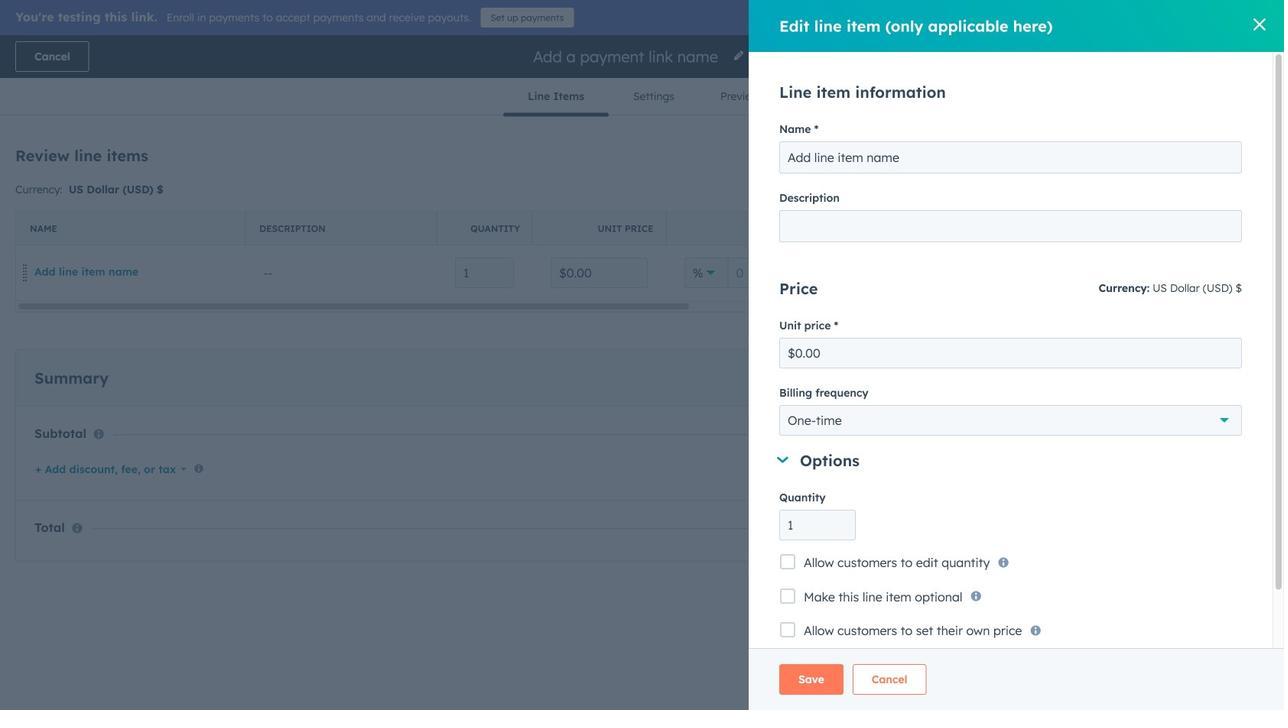 Task type: vqa. For each thing, say whether or not it's contained in the screenshot.
right you
no



Task type: locate. For each thing, give the bounding box(es) containing it.
2 dialog from the left
[[749, 0, 1284, 710]]

2 horizontal spatial press to sort. image
[[1100, 203, 1106, 214]]

4 press to sort. element from the left
[[733, 203, 739, 216]]

1 dialog from the left
[[0, 0, 1284, 710]]

1 horizontal spatial press to sort. image
[[612, 203, 618, 214]]

None text field
[[779, 210, 1242, 242], [779, 338, 1242, 369], [779, 210, 1242, 242], [779, 338, 1242, 369]]

5 press to sort. image from the left
[[1192, 203, 1197, 214]]

4 press to sort. image from the left
[[1015, 203, 1020, 214]]

0 horizontal spatial press to sort. image
[[115, 203, 121, 214]]

press to sort. image
[[425, 203, 431, 214], [733, 203, 739, 214], [835, 203, 841, 214], [1015, 203, 1020, 214], [1192, 203, 1197, 214]]

caret image
[[777, 457, 788, 463]]

navigation
[[503, 78, 781, 115]]

Search search field
[[37, 146, 343, 177]]

2 press to sort. image from the left
[[733, 203, 739, 214]]

3 press to sort. element from the left
[[612, 203, 618, 216]]

1 press to sort. image from the left
[[115, 203, 121, 214]]

column header
[[239, 193, 361, 226], [16, 212, 246, 245], [245, 212, 437, 245], [437, 212, 533, 245], [532, 212, 667, 245], [666, 212, 858, 245], [857, 212, 980, 245], [980, 212, 1210, 245], [1209, 212, 1284, 245]]

None text field
[[779, 141, 1242, 174], [455, 258, 514, 288], [551, 258, 648, 288], [779, 510, 856, 541], [779, 141, 1242, 174], [455, 258, 514, 288], [551, 258, 648, 288], [779, 510, 856, 541]]

dialog
[[0, 0, 1284, 710], [749, 0, 1284, 710]]

press to sort. image
[[115, 203, 121, 214], [612, 203, 618, 214], [1100, 203, 1106, 214]]

Add a payment link name field
[[532, 46, 723, 67]]

3 press to sort. image from the left
[[1100, 203, 1106, 214]]

navigation inside 'page section' element
[[503, 78, 781, 115]]

press to sort. element
[[115, 203, 121, 216], [425, 203, 431, 216], [612, 203, 618, 216], [733, 203, 739, 216], [835, 203, 841, 216], [1015, 203, 1020, 216], [1100, 203, 1106, 216], [1192, 203, 1197, 216]]

6 press to sort. element from the left
[[1015, 203, 1020, 216]]

1 press to sort. element from the left
[[115, 203, 121, 216]]

2 press to sort. image from the left
[[612, 203, 618, 214]]



Task type: describe. For each thing, give the bounding box(es) containing it.
press to sort. image for 3rd press to sort. 'element'
[[612, 203, 618, 214]]

press to sort. image for 7th press to sort. 'element'
[[1100, 203, 1106, 214]]

5 press to sort. element from the left
[[835, 203, 841, 216]]

press to sort. image for first press to sort. 'element' from the left
[[115, 203, 121, 214]]

3 press to sort. image from the left
[[835, 203, 841, 214]]

close image
[[1253, 18, 1266, 31]]

2 press to sort. element from the left
[[425, 203, 431, 216]]

0 text field
[[728, 258, 839, 288]]

8 press to sort. element from the left
[[1192, 203, 1197, 216]]

pagination navigation
[[519, 301, 658, 322]]

1 press to sort. image from the left
[[425, 203, 431, 214]]

7 press to sort. element from the left
[[1100, 203, 1106, 216]]

page section element
[[0, 35, 1284, 115]]



